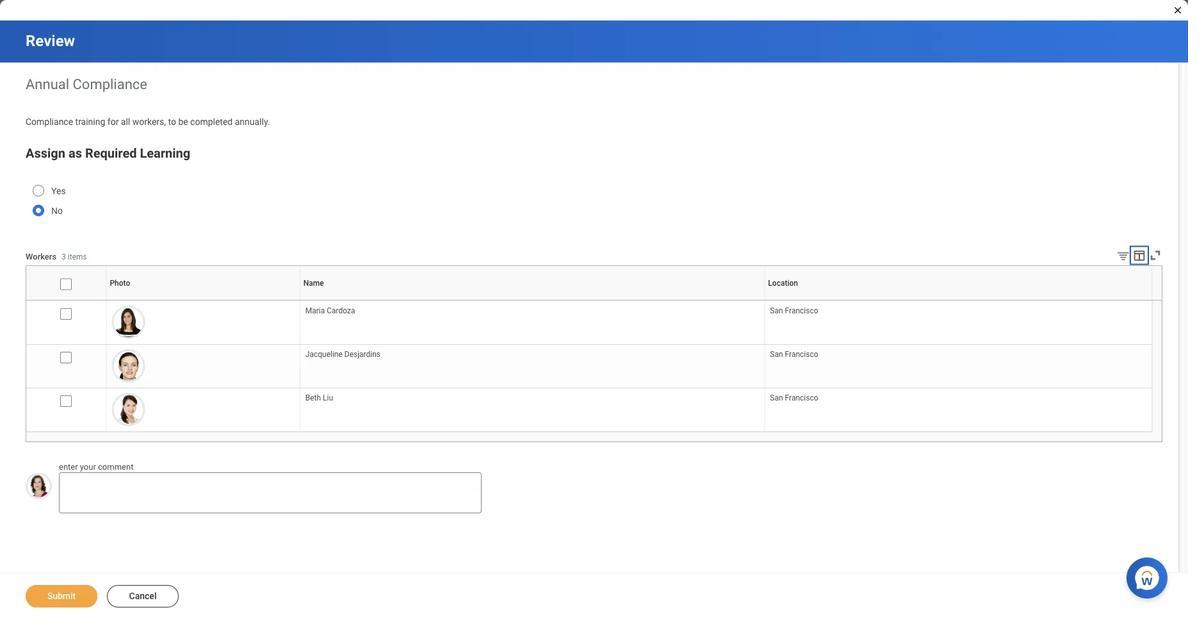 Task type: vqa. For each thing, say whether or not it's contained in the screenshot.
1st San Francisco element from the bottom
yes



Task type: describe. For each thing, give the bounding box(es) containing it.
san francisco element for jacqueline desjardins
[[771, 347, 819, 359]]

1 san from the top
[[771, 306, 784, 315]]

annual
[[26, 76, 69, 92]]

click to view/edit grid preferences image
[[1133, 249, 1147, 263]]

3
[[62, 253, 66, 262]]

san francisco for liu
[[771, 394, 819, 403]]

toolbar inside review main content
[[1108, 249, 1163, 265]]

to
[[168, 117, 176, 127]]

cancel button
[[107, 585, 179, 608]]

beth
[[306, 394, 321, 403]]

employee's photo (jacqueline desjardins) image
[[112, 349, 145, 383]]

row element
[[26, 266, 1156, 300]]

liu
[[323, 394, 333, 403]]

for
[[108, 117, 119, 127]]

as
[[69, 146, 82, 161]]

null
[[66, 300, 67, 301]]

assign
[[26, 146, 65, 161]]

be
[[178, 117, 188, 127]]

learning
[[140, 146, 191, 161]]

workday assistant region
[[1127, 553, 1174, 599]]

workers
[[26, 252, 56, 262]]

submit button
[[26, 585, 97, 608]]

enter your comment
[[59, 462, 134, 472]]

assign as required learning button
[[26, 146, 191, 161]]

1 vertical spatial compliance
[[26, 117, 73, 127]]

desjardins
[[345, 350, 381, 359]]

yes
[[51, 186, 66, 197]]

jacqueline desjardins
[[306, 350, 381, 359]]

maria
[[306, 306, 325, 315]]

photo button
[[202, 300, 204, 301]]

null photo name location
[[66, 300, 960, 301]]

annually.
[[235, 117, 270, 127]]

enter your comment text field
[[59, 473, 482, 514]]

beth liu element
[[306, 391, 333, 403]]

francisco for beth liu
[[786, 394, 819, 403]]

francisco for jacqueline desjardins
[[786, 350, 819, 359]]

all
[[121, 117, 130, 127]]

1 san francisco element from the top
[[771, 304, 819, 315]]

employee's photo (maria cardoza) image
[[112, 306, 145, 339]]

maria cardoza element
[[306, 304, 355, 315]]

employee's photo (logan mcneil) image
[[26, 473, 52, 499]]

review main content
[[0, 21, 1189, 619]]

comment
[[98, 462, 134, 472]]



Task type: locate. For each thing, give the bounding box(es) containing it.
assign as required learning group
[[26, 143, 588, 233]]

beth liu
[[306, 394, 333, 403]]

2 san from the top
[[771, 350, 784, 359]]

2 vertical spatial san francisco
[[771, 394, 819, 403]]

required
[[85, 146, 137, 161]]

0 vertical spatial san francisco element
[[771, 304, 819, 315]]

0 horizontal spatial photo
[[110, 278, 130, 287]]

workers,
[[132, 117, 166, 127]]

2 francisco from the top
[[786, 350, 819, 359]]

1 vertical spatial name
[[532, 300, 533, 301]]

location inside row element
[[769, 278, 799, 287]]

francisco
[[786, 306, 819, 315], [786, 350, 819, 359], [786, 394, 819, 403]]

name up maria
[[304, 278, 324, 287]]

workers 3 items
[[26, 252, 87, 262]]

cancel
[[129, 591, 157, 602]]

fullscreen image
[[1149, 249, 1163, 263]]

submit
[[47, 591, 76, 602]]

3 san francisco element from the top
[[771, 391, 819, 403]]

compliance up assign
[[26, 117, 73, 127]]

0 vertical spatial location
[[769, 278, 799, 287]]

2 vertical spatial francisco
[[786, 394, 819, 403]]

compliance up for
[[73, 76, 147, 92]]

enter
[[59, 462, 78, 472]]

1 vertical spatial location
[[957, 300, 960, 301]]

0 horizontal spatial location
[[769, 278, 799, 287]]

3 francisco from the top
[[786, 394, 819, 403]]

2 san francisco from the top
[[771, 350, 819, 359]]

1 vertical spatial san
[[771, 350, 784, 359]]

0 vertical spatial name
[[304, 278, 324, 287]]

location button
[[957, 300, 961, 301]]

san francisco element for beth liu
[[771, 391, 819, 403]]

1 horizontal spatial name
[[532, 300, 533, 301]]

your
[[80, 462, 96, 472]]

name
[[304, 278, 324, 287], [532, 300, 533, 301]]

photo
[[110, 278, 130, 287], [202, 300, 204, 301]]

cardoza
[[327, 306, 355, 315]]

0 vertical spatial san
[[771, 306, 784, 315]]

review
[[26, 32, 75, 50]]

1 horizontal spatial photo
[[202, 300, 204, 301]]

compliance
[[73, 76, 147, 92], [26, 117, 73, 127]]

maria cardoza
[[306, 306, 355, 315]]

1 san francisco from the top
[[771, 306, 819, 315]]

0 vertical spatial compliance
[[73, 76, 147, 92]]

0 vertical spatial photo
[[110, 278, 130, 287]]

items
[[68, 253, 87, 262]]

san for desjardins
[[771, 350, 784, 359]]

assign as required learning
[[26, 146, 191, 161]]

employee's photo (beth liu) image
[[112, 393, 145, 426]]

1 horizontal spatial location
[[957, 300, 960, 301]]

3 san from the top
[[771, 394, 784, 403]]

1 vertical spatial francisco
[[786, 350, 819, 359]]

review dialog
[[0, 0, 1189, 619]]

select to filter grid data image
[[1117, 249, 1131, 263]]

jacqueline
[[306, 350, 343, 359]]

training
[[75, 117, 105, 127]]

3 san francisco from the top
[[771, 394, 819, 403]]

san francisco element
[[771, 304, 819, 315], [771, 347, 819, 359], [771, 391, 819, 403]]

close review image
[[1174, 5, 1184, 15]]

0 vertical spatial san francisco
[[771, 306, 819, 315]]

1 francisco from the top
[[786, 306, 819, 315]]

name button
[[532, 300, 534, 301]]

2 san francisco element from the top
[[771, 347, 819, 359]]

name inside row element
[[304, 278, 324, 287]]

1 vertical spatial san francisco
[[771, 350, 819, 359]]

compliance training for all workers, to be completed annually.
[[26, 117, 270, 127]]

0 vertical spatial francisco
[[786, 306, 819, 315]]

annual compliance
[[26, 76, 147, 92]]

toolbar
[[1108, 249, 1163, 265]]

san for liu
[[771, 394, 784, 403]]

san francisco for desjardins
[[771, 350, 819, 359]]

completed
[[190, 117, 233, 127]]

2 vertical spatial san francisco element
[[771, 391, 819, 403]]

2 vertical spatial san
[[771, 394, 784, 403]]

name down row element
[[532, 300, 533, 301]]

0 horizontal spatial name
[[304, 278, 324, 287]]

jacqueline desjardins element
[[306, 347, 381, 359]]

san
[[771, 306, 784, 315], [771, 350, 784, 359], [771, 394, 784, 403]]

photo inside row element
[[110, 278, 130, 287]]

no
[[51, 206, 63, 216]]

san francisco
[[771, 306, 819, 315], [771, 350, 819, 359], [771, 394, 819, 403]]

1 vertical spatial photo
[[202, 300, 204, 301]]

1 vertical spatial san francisco element
[[771, 347, 819, 359]]

location
[[769, 278, 799, 287], [957, 300, 960, 301]]

null column header
[[26, 300, 106, 301]]



